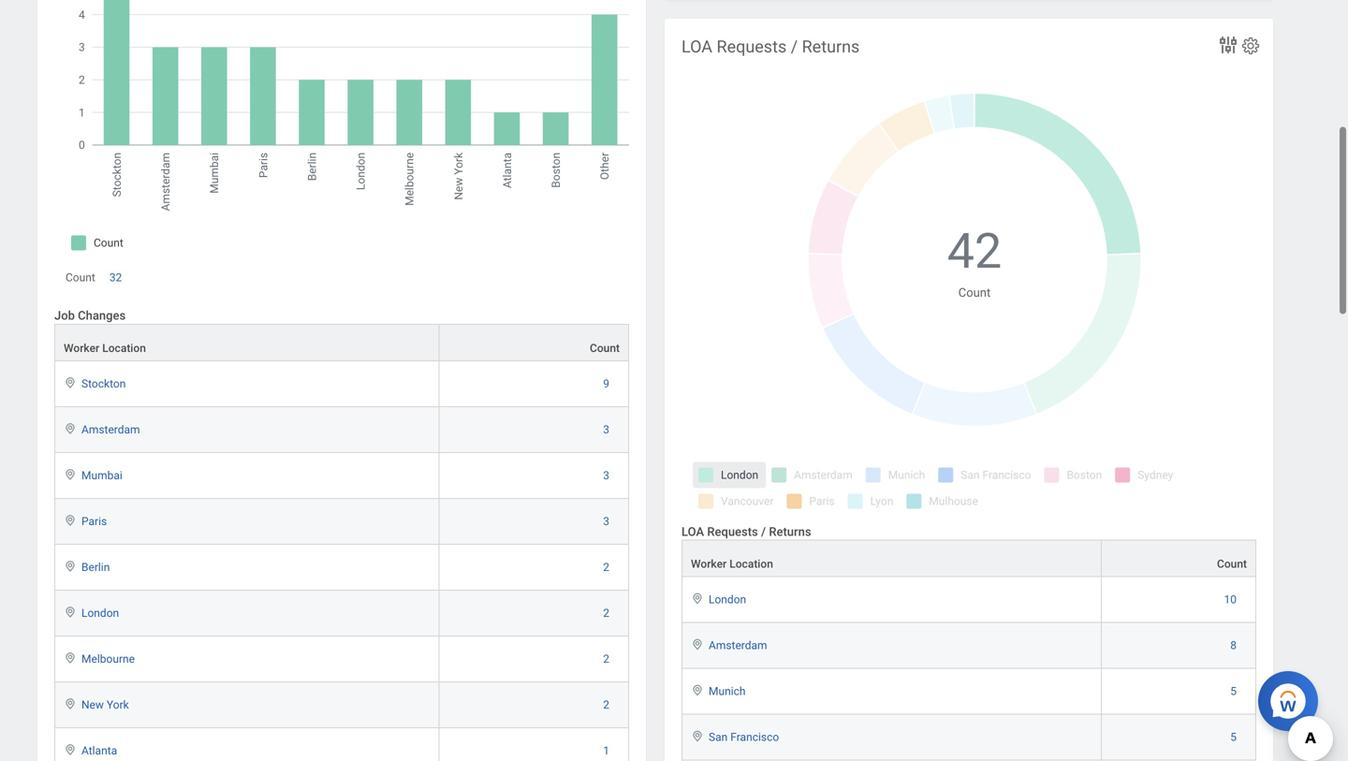 Task type: vqa. For each thing, say whether or not it's contained in the screenshot.
Navigation Pane Region
no



Task type: locate. For each thing, give the bounding box(es) containing it.
amsterdam
[[81, 423, 140, 436], [709, 639, 767, 652]]

0 horizontal spatial amsterdam
[[81, 423, 140, 436]]

2 5 button from the top
[[1230, 730, 1240, 745]]

1 horizontal spatial amsterdam
[[709, 639, 767, 652]]

mumbai link
[[81, 465, 122, 482]]

1 horizontal spatial amsterdam link
[[709, 635, 767, 652]]

location image
[[63, 468, 78, 481], [63, 514, 78, 527], [63, 560, 78, 573], [690, 592, 705, 605], [690, 684, 705, 697], [63, 743, 78, 756]]

1
[[603, 744, 609, 757]]

0 horizontal spatial worker
[[64, 342, 99, 355]]

0 vertical spatial worker
[[64, 342, 99, 355]]

1 5 from the top
[[1230, 685, 1237, 698]]

1 5 button from the top
[[1230, 684, 1240, 699]]

amsterdam for changes
[[81, 423, 140, 436]]

1 vertical spatial count button
[[1102, 541, 1255, 576]]

amsterdam up mumbai link
[[81, 423, 140, 436]]

count button
[[440, 325, 628, 360], [1102, 541, 1255, 576]]

3 2 button from the top
[[603, 652, 612, 667]]

0 vertical spatial 3 button
[[603, 422, 612, 437]]

2 3 button from the top
[[603, 468, 612, 483]]

3
[[603, 423, 609, 436], [603, 469, 609, 482], [603, 515, 609, 528]]

melbourne
[[81, 652, 135, 666]]

london link down berlin
[[81, 603, 119, 620]]

1 horizontal spatial worker location
[[691, 558, 773, 571]]

0 vertical spatial 5 button
[[1230, 684, 1240, 699]]

1 vertical spatial worker
[[691, 558, 727, 571]]

0 horizontal spatial worker location
[[64, 342, 146, 355]]

1 horizontal spatial london link
[[709, 590, 746, 606]]

1 horizontal spatial worker location button
[[682, 541, 1101, 576]]

0 horizontal spatial count button
[[440, 325, 628, 360]]

3 3 from the top
[[603, 515, 609, 528]]

1 2 from the top
[[603, 561, 609, 574]]

london inside loa requests / returns element
[[709, 593, 746, 606]]

1 vertical spatial 3 button
[[603, 468, 612, 483]]

5
[[1230, 685, 1237, 698], [1230, 731, 1237, 744]]

32 button
[[109, 270, 125, 285]]

2 vertical spatial 3
[[603, 515, 609, 528]]

0 vertical spatial 5
[[1230, 685, 1237, 698]]

count button for loa requests / returns
[[1102, 541, 1255, 576]]

1 vertical spatial worker location
[[691, 558, 773, 571]]

job changes
[[54, 308, 126, 323]]

1 vertical spatial amsterdam
[[709, 639, 767, 652]]

paris link
[[81, 511, 107, 528]]

3 for amsterdam
[[603, 423, 609, 436]]

london link
[[709, 590, 746, 606], [81, 603, 119, 620]]

amsterdam up munich link
[[709, 639, 767, 652]]

count up 10 on the right of the page
[[1217, 558, 1247, 571]]

location image for mumbai
[[63, 468, 78, 481]]

worker location button
[[55, 325, 439, 360], [682, 541, 1101, 576]]

0 vertical spatial /
[[791, 37, 798, 57]]

2 button for new york
[[603, 697, 612, 712]]

1 horizontal spatial worker
[[691, 558, 727, 571]]

london link for 10
[[709, 590, 746, 606]]

0 vertical spatial worker location button
[[55, 325, 439, 360]]

0 horizontal spatial location
[[102, 342, 146, 355]]

returns
[[802, 37, 860, 57], [769, 525, 811, 539]]

1 vertical spatial amsterdam link
[[709, 635, 767, 652]]

requests
[[717, 37, 787, 57], [707, 525, 758, 539]]

1 loa from the top
[[682, 37, 712, 57]]

2 5 from the top
[[1230, 731, 1237, 744]]

location image
[[63, 376, 78, 389], [63, 422, 78, 435], [63, 606, 78, 619], [690, 638, 705, 651], [63, 652, 78, 665], [63, 697, 78, 710], [690, 730, 705, 743]]

london link for 2
[[81, 603, 119, 620]]

london
[[709, 593, 746, 606], [81, 607, 119, 620]]

san
[[709, 731, 728, 744]]

amsterdam inside loa requests / returns element
[[709, 639, 767, 652]]

0 vertical spatial amsterdam
[[81, 423, 140, 436]]

worker location button for job changes
[[55, 325, 439, 360]]

2 2 button from the top
[[603, 606, 612, 621]]

0 horizontal spatial london
[[81, 607, 119, 620]]

1 horizontal spatial london
[[709, 593, 746, 606]]

1 3 from the top
[[603, 423, 609, 436]]

2 button for berlin
[[603, 560, 612, 575]]

count down 42 button
[[958, 286, 991, 300]]

worker location inside loa requests / returns element
[[691, 558, 773, 571]]

2 2 from the top
[[603, 607, 609, 620]]

configure and view chart data image
[[1217, 34, 1240, 56]]

0 horizontal spatial london link
[[81, 603, 119, 620]]

location for changes
[[102, 342, 146, 355]]

5 button
[[1230, 684, 1240, 699], [1230, 730, 1240, 745]]

count button up 9
[[440, 325, 628, 360]]

amsterdam link down stockton
[[81, 419, 140, 436]]

loa
[[682, 37, 712, 57], [682, 525, 704, 539]]

1 vertical spatial loa requests / returns
[[682, 525, 811, 539]]

1 horizontal spatial count button
[[1102, 541, 1255, 576]]

0 vertical spatial loa
[[682, 37, 712, 57]]

0 vertical spatial amsterdam link
[[81, 419, 140, 436]]

location image for munich
[[690, 684, 705, 697]]

0 vertical spatial count button
[[440, 325, 628, 360]]

1 horizontal spatial location
[[730, 558, 773, 571]]

london up melbourne link
[[81, 607, 119, 620]]

row containing new york
[[54, 682, 629, 728]]

amsterdam link
[[81, 419, 140, 436], [709, 635, 767, 652]]

amsterdam link up munich link
[[709, 635, 767, 652]]

5 button for san francisco
[[1230, 730, 1240, 745]]

3 button
[[603, 422, 612, 437], [603, 468, 612, 483], [603, 514, 612, 529]]

/
[[791, 37, 798, 57], [761, 525, 766, 539]]

2 3 from the top
[[603, 469, 609, 482]]

1 3 button from the top
[[603, 422, 612, 437]]

melbourne link
[[81, 649, 135, 666]]

0 vertical spatial requests
[[717, 37, 787, 57]]

worker inside loa requests / returns element
[[691, 558, 727, 571]]

worker location
[[64, 342, 146, 355], [691, 558, 773, 571]]

2
[[603, 561, 609, 574], [603, 607, 609, 620], [603, 652, 609, 666], [603, 698, 609, 711]]

5 button for munich
[[1230, 684, 1240, 699]]

amsterdam link inside loa requests / returns element
[[709, 635, 767, 652]]

1 vertical spatial loa
[[682, 525, 704, 539]]

location
[[102, 342, 146, 355], [730, 558, 773, 571]]

0 horizontal spatial amsterdam link
[[81, 419, 140, 436]]

8 button
[[1230, 638, 1240, 653]]

3 3 button from the top
[[603, 514, 612, 529]]

2 vertical spatial 3 button
[[603, 514, 612, 529]]

2 button
[[603, 560, 612, 575], [603, 606, 612, 621], [603, 652, 612, 667], [603, 697, 612, 712]]

count button up 10 on the right of the page
[[1102, 541, 1255, 576]]

loa requests / returns
[[682, 37, 860, 57], [682, 525, 811, 539]]

0 vertical spatial location
[[102, 342, 146, 355]]

mumbai
[[81, 469, 122, 482]]

4 2 button from the top
[[603, 697, 612, 712]]

berlin link
[[81, 557, 110, 574]]

worker
[[64, 342, 99, 355], [691, 558, 727, 571]]

1 vertical spatial 5
[[1230, 731, 1237, 744]]

4 2 from the top
[[603, 698, 609, 711]]

0 vertical spatial loa requests / returns
[[682, 37, 860, 57]]

new york
[[81, 698, 129, 711]]

amsterdam for requests
[[709, 639, 767, 652]]

1 vertical spatial 5 button
[[1230, 730, 1240, 745]]

1 vertical spatial 3
[[603, 469, 609, 482]]

row
[[54, 324, 629, 361], [54, 361, 629, 407], [54, 407, 629, 453], [54, 453, 629, 499], [54, 499, 629, 545], [682, 540, 1256, 577], [54, 545, 629, 591], [682, 577, 1256, 623], [54, 591, 629, 637], [682, 623, 1256, 669], [54, 637, 629, 682], [682, 669, 1256, 715], [54, 682, 629, 728], [682, 715, 1256, 761], [54, 728, 629, 761]]

worker location button inside loa requests / returns element
[[682, 541, 1101, 576]]

3 2 from the top
[[603, 652, 609, 666]]

1 vertical spatial worker location button
[[682, 541, 1101, 576]]

london up munich link
[[709, 593, 746, 606]]

0 horizontal spatial worker location button
[[55, 325, 439, 360]]

2 for melbourne
[[603, 652, 609, 666]]

count inside 42 count
[[958, 286, 991, 300]]

1 vertical spatial /
[[761, 525, 766, 539]]

london link inside loa requests / returns element
[[709, 590, 746, 606]]

location inside loa requests / returns element
[[730, 558, 773, 571]]

3 button for paris
[[603, 514, 612, 529]]

london link up munich link
[[709, 590, 746, 606]]

10 button
[[1224, 592, 1240, 607]]

amsterdam link for requests
[[709, 635, 767, 652]]

1 vertical spatial location
[[730, 558, 773, 571]]

1 2 button from the top
[[603, 560, 612, 575]]

worker location for requests
[[691, 558, 773, 571]]

0 vertical spatial 3
[[603, 423, 609, 436]]

row containing munich
[[682, 669, 1256, 715]]

1 loa requests / returns from the top
[[682, 37, 860, 57]]

0 vertical spatial worker location
[[64, 342, 146, 355]]

1 button
[[603, 743, 612, 758]]

count
[[66, 271, 95, 284], [958, 286, 991, 300], [590, 342, 620, 355], [1217, 558, 1247, 571]]

count button for job changes
[[440, 325, 628, 360]]

row containing paris
[[54, 499, 629, 545]]

42
[[947, 223, 1002, 279]]



Task type: describe. For each thing, give the bounding box(es) containing it.
san francisco
[[709, 731, 779, 744]]

york
[[107, 698, 129, 711]]

location image for paris
[[63, 514, 78, 527]]

42 button
[[947, 218, 1005, 284]]

0 vertical spatial returns
[[802, 37, 860, 57]]

2 for new york
[[603, 698, 609, 711]]

42 count
[[947, 223, 1002, 300]]

32
[[109, 271, 122, 284]]

row containing melbourne
[[54, 637, 629, 682]]

2 for london
[[603, 607, 609, 620]]

5 for munich
[[1230, 685, 1237, 698]]

0 horizontal spatial /
[[761, 525, 766, 539]]

francisco
[[730, 731, 779, 744]]

2 loa requests / returns from the top
[[682, 525, 811, 539]]

1 vertical spatial returns
[[769, 525, 811, 539]]

location image for london
[[690, 592, 705, 605]]

new york link
[[81, 695, 129, 711]]

san francisco link
[[709, 727, 779, 744]]

count up 9
[[590, 342, 620, 355]]

row containing stockton
[[54, 361, 629, 407]]

2 loa from the top
[[682, 525, 704, 539]]

paris
[[81, 515, 107, 528]]

loa requests / returns element
[[665, 19, 1273, 761]]

3 button for amsterdam
[[603, 422, 612, 437]]

2 for berlin
[[603, 561, 609, 574]]

worker for requests
[[691, 558, 727, 571]]

worker for changes
[[64, 342, 99, 355]]

8
[[1230, 639, 1237, 652]]

worker location for changes
[[64, 342, 146, 355]]

location image for atlanta
[[63, 743, 78, 756]]

changes
[[78, 308, 126, 323]]

atlanta link
[[81, 740, 117, 757]]

3 button for mumbai
[[603, 468, 612, 483]]

atlanta
[[81, 744, 117, 757]]

row containing berlin
[[54, 545, 629, 591]]

3 for mumbai
[[603, 469, 609, 482]]

1 vertical spatial requests
[[707, 525, 758, 539]]

location image for berlin
[[63, 560, 78, 573]]

munich link
[[709, 681, 746, 698]]

10
[[1224, 593, 1237, 606]]

2 button for london
[[603, 606, 612, 621]]

london for 2
[[81, 607, 119, 620]]

configure loa requests / returns image
[[1240, 36, 1261, 56]]

job
[[54, 308, 75, 323]]

location for requests
[[730, 558, 773, 571]]

row containing mumbai
[[54, 453, 629, 499]]

3 for paris
[[603, 515, 609, 528]]

berlin
[[81, 561, 110, 574]]

stockton link
[[81, 373, 126, 390]]

new
[[81, 698, 104, 711]]

stockton
[[81, 377, 126, 390]]

2 button for melbourne
[[603, 652, 612, 667]]

5 for san francisco
[[1230, 731, 1237, 744]]

london for 10
[[709, 593, 746, 606]]

amsterdam link for changes
[[81, 419, 140, 436]]

1 horizontal spatial /
[[791, 37, 798, 57]]

9
[[603, 377, 609, 390]]

count left 32
[[66, 271, 95, 284]]

row containing san francisco
[[682, 715, 1256, 761]]

9 button
[[603, 376, 612, 391]]

munich
[[709, 685, 746, 698]]

row containing atlanta
[[54, 728, 629, 761]]

worker location button for loa requests / returns
[[682, 541, 1101, 576]]



